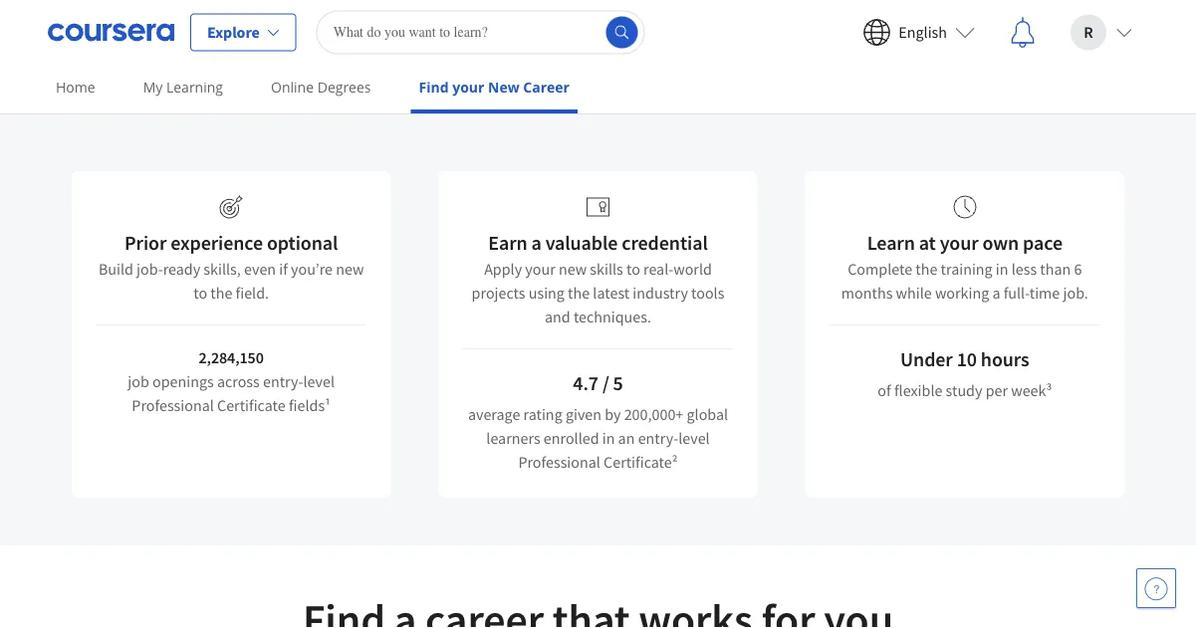 Task type: locate. For each thing, give the bounding box(es) containing it.
2 vertical spatial level
[[679, 428, 710, 448]]

time
[[1030, 283, 1060, 303]]

level down global
[[679, 428, 710, 448]]

2 vertical spatial a
[[993, 283, 1001, 303]]

the
[[303, 24, 365, 79], [916, 259, 938, 279], [211, 283, 233, 303], [568, 283, 590, 303]]

0 horizontal spatial training
[[428, 81, 492, 106]]

level inside 2,284,150 job openings across entry-level professional certificate fields¹
[[303, 372, 335, 392]]

1 horizontal spatial new
[[559, 259, 587, 279]]

companies.
[[856, 81, 951, 106]]

your inside learn at your own pace complete the training in less than 6 months while working a full-time job.
[[940, 231, 979, 256]]

if
[[279, 259, 288, 279]]

credential inside earn a valuable credential apply your new skills to real-world projects using the latest industry tools and techniques.
[[622, 231, 708, 256]]

training
[[428, 81, 492, 106], [941, 259, 993, 279]]

new
[[783, 24, 862, 79], [336, 259, 364, 279], [559, 259, 587, 279]]

entry- up the fields¹
[[263, 372, 303, 392]]

1 horizontal spatial professional
[[518, 452, 601, 472]]

your right at
[[940, 231, 979, 256]]

1 vertical spatial to
[[194, 283, 207, 303]]

my learning link
[[135, 65, 231, 110]]

2 horizontal spatial level
[[679, 428, 710, 448]]

your inside take the first step toward your new career get professional-level training and earn a credential recognized by leading companies.
[[688, 24, 774, 79]]

your up the recognized
[[688, 24, 774, 79]]

skills,
[[204, 259, 241, 279]]

1 horizontal spatial entry-
[[638, 428, 679, 448]]

your up using
[[525, 259, 556, 279]]

and left earn
[[496, 81, 528, 106]]

1 vertical spatial level
[[303, 372, 335, 392]]

techniques.
[[574, 307, 652, 327]]

the inside take the first step toward your new career get professional-level training and earn a credential recognized by leading companies.
[[303, 24, 365, 79]]

to
[[627, 259, 641, 279], [194, 283, 207, 303]]

0 horizontal spatial professional
[[132, 396, 214, 415]]

2 horizontal spatial new
[[783, 24, 862, 79]]

to inside prior experience optional build job-ready skills, even if you're new to the field.
[[194, 283, 207, 303]]

than
[[1041, 259, 1071, 279]]

credential
[[586, 81, 670, 106], [622, 231, 708, 256]]

pace
[[1023, 231, 1063, 256]]

1 horizontal spatial in
[[996, 259, 1009, 279]]

entry-
[[263, 372, 303, 392], [638, 428, 679, 448]]

200,000+
[[624, 405, 684, 424]]

the down the skills,
[[211, 283, 233, 303]]

certificate
[[217, 396, 286, 415]]

degrees
[[318, 78, 371, 97]]

rating
[[524, 405, 563, 424]]

0 vertical spatial credential
[[586, 81, 670, 106]]

study
[[946, 381, 983, 401]]

coursera image
[[48, 16, 174, 48]]

credential up real-
[[622, 231, 708, 256]]

0 horizontal spatial and
[[496, 81, 528, 106]]

step
[[457, 24, 537, 79]]

get
[[246, 81, 274, 106]]

recognized
[[673, 81, 764, 106]]

a
[[572, 81, 582, 106], [532, 231, 542, 256], [993, 283, 1001, 303]]

by
[[767, 81, 788, 106], [605, 405, 621, 424]]

in
[[996, 259, 1009, 279], [603, 428, 615, 448]]

0 vertical spatial and
[[496, 81, 528, 106]]

first
[[374, 24, 449, 79]]

0 horizontal spatial by
[[605, 405, 621, 424]]

the up professional-
[[303, 24, 365, 79]]

0 vertical spatial level
[[385, 81, 424, 106]]

career
[[523, 78, 570, 97]]

None search field
[[317, 10, 645, 54]]

1 vertical spatial entry-
[[638, 428, 679, 448]]

find your new career link
[[411, 65, 578, 114]]

1 horizontal spatial and
[[545, 307, 571, 327]]

r button
[[1055, 0, 1149, 64]]

entry- inside 4.7 / 5 average rating given by 200,000+ global learners enrolled in an entry-level professional certificate²
[[638, 428, 679, 448]]

complete
[[848, 259, 913, 279]]

1 horizontal spatial by
[[767, 81, 788, 106]]

0 horizontal spatial to
[[194, 283, 207, 303]]

to left real-
[[627, 259, 641, 279]]

training down "step"
[[428, 81, 492, 106]]

level up the fields¹
[[303, 372, 335, 392]]

0 horizontal spatial entry-
[[263, 372, 303, 392]]

explore
[[207, 22, 260, 42]]

1 vertical spatial professional
[[518, 452, 601, 472]]

and
[[496, 81, 528, 106], [545, 307, 571, 327]]

0 vertical spatial professional
[[132, 396, 214, 415]]

and down using
[[545, 307, 571, 327]]

professional
[[132, 396, 214, 415], [518, 452, 601, 472]]

learn
[[868, 231, 916, 256]]

new inside earn a valuable credential apply your new skills to real-world projects using the latest industry tools and techniques.
[[559, 259, 587, 279]]

0 horizontal spatial a
[[532, 231, 542, 256]]

1 vertical spatial credential
[[622, 231, 708, 256]]

by left leading
[[767, 81, 788, 106]]

1 vertical spatial in
[[603, 428, 615, 448]]

credential down toward on the top of page
[[586, 81, 670, 106]]

new up leading
[[783, 24, 862, 79]]

find
[[419, 78, 449, 97]]

valuable
[[546, 231, 618, 256]]

1 vertical spatial and
[[545, 307, 571, 327]]

professional down openings
[[132, 396, 214, 415]]

using
[[529, 283, 565, 303]]

0 vertical spatial entry-
[[263, 372, 303, 392]]

explore button
[[190, 13, 297, 51]]

0 horizontal spatial new
[[336, 259, 364, 279]]

new inside take the first step toward your new career get professional-level training and earn a credential recognized by leading companies.
[[783, 24, 862, 79]]

0 vertical spatial a
[[572, 81, 582, 106]]

0 vertical spatial training
[[428, 81, 492, 106]]

earn
[[531, 81, 569, 106]]

in left an
[[603, 428, 615, 448]]

level down the first
[[385, 81, 424, 106]]

find your new career
[[419, 78, 570, 97]]

level inside take the first step toward your new career get professional-level training and earn a credential recognized by leading companies.
[[385, 81, 424, 106]]

the right using
[[568, 283, 590, 303]]

level inside 4.7 / 5 average rating given by 200,000+ global learners enrolled in an entry-level professional certificate²
[[679, 428, 710, 448]]

across
[[217, 372, 260, 392]]

entry- down 200,000+
[[638, 428, 679, 448]]

own
[[983, 231, 1020, 256]]

1 horizontal spatial a
[[572, 81, 582, 106]]

new right you're at the top
[[336, 259, 364, 279]]

the down at
[[916, 259, 938, 279]]

0 horizontal spatial level
[[303, 372, 335, 392]]

0 horizontal spatial in
[[603, 428, 615, 448]]

optional
[[267, 231, 338, 256]]

1 vertical spatial training
[[941, 259, 993, 279]]

week³
[[1012, 381, 1052, 401]]

entry- inside 2,284,150 job openings across entry-level professional certificate fields¹
[[263, 372, 303, 392]]

training up working
[[941, 259, 993, 279]]

0 vertical spatial in
[[996, 259, 1009, 279]]

while
[[896, 283, 932, 303]]

to down ready
[[194, 283, 207, 303]]

professional down enrolled
[[518, 452, 601, 472]]

1 vertical spatial by
[[605, 405, 621, 424]]

job-
[[137, 259, 163, 279]]

by inside 4.7 / 5 average rating given by 200,000+ global learners enrolled in an entry-level professional certificate²
[[605, 405, 621, 424]]

the inside learn at your own pace complete the training in less than 6 months while working a full-time job.
[[916, 259, 938, 279]]

1 horizontal spatial level
[[385, 81, 424, 106]]

in left less
[[996, 259, 1009, 279]]

1 horizontal spatial to
[[627, 259, 641, 279]]

prior experience optional build job-ready skills, even if you're new to the field.
[[99, 231, 364, 303]]

job.
[[1064, 283, 1089, 303]]

level
[[385, 81, 424, 106], [303, 372, 335, 392], [679, 428, 710, 448]]

by up an
[[605, 405, 621, 424]]

my learning
[[143, 78, 223, 97]]

/
[[603, 371, 609, 396]]

home link
[[48, 65, 103, 110]]

in inside 4.7 / 5 average rating given by 200,000+ global learners enrolled in an entry-level professional certificate²
[[603, 428, 615, 448]]

1 horizontal spatial training
[[941, 259, 993, 279]]

0 vertical spatial to
[[627, 259, 641, 279]]

0 vertical spatial by
[[767, 81, 788, 106]]

new down valuable
[[559, 259, 587, 279]]

1 vertical spatial a
[[532, 231, 542, 256]]

global
[[687, 405, 728, 424]]

given
[[566, 405, 602, 424]]

2 horizontal spatial a
[[993, 283, 1001, 303]]

build
[[99, 259, 133, 279]]



Task type: describe. For each thing, give the bounding box(es) containing it.
new for apply
[[559, 259, 587, 279]]

industry
[[633, 283, 688, 303]]

online degrees
[[271, 78, 371, 97]]

at
[[919, 231, 936, 256]]

of
[[878, 381, 891, 401]]

training inside take the first step toward your new career get professional-level training and earn a credential recognized by leading companies.
[[428, 81, 492, 106]]

6
[[1075, 259, 1083, 279]]

prior
[[125, 231, 167, 256]]

2,284,150 job openings across entry-level professional certificate fields¹
[[128, 348, 335, 415]]

hours
[[981, 347, 1030, 372]]

certificate²
[[604, 452, 678, 472]]

help center image
[[1145, 577, 1169, 601]]

in inside learn at your own pace complete the training in less than 6 months while working a full-time job.
[[996, 259, 1009, 279]]

latest
[[593, 283, 630, 303]]

4.7
[[573, 371, 599, 396]]

learning
[[166, 78, 223, 97]]

take
[[207, 24, 294, 79]]

training inside learn at your own pace complete the training in less than 6 months while working a full-time job.
[[941, 259, 993, 279]]

What do you want to learn? text field
[[317, 10, 645, 54]]

10
[[957, 347, 977, 372]]

a inside learn at your own pace complete the training in less than 6 months while working a full-time job.
[[993, 283, 1001, 303]]

credential inside take the first step toward your new career get professional-level training and earn a credential recognized by leading companies.
[[586, 81, 670, 106]]

new
[[488, 78, 520, 97]]

you're
[[291, 259, 333, 279]]

the inside earn a valuable credential apply your new skills to real-world projects using the latest industry tools and techniques.
[[568, 283, 590, 303]]

field.
[[236, 283, 269, 303]]

learners
[[487, 428, 541, 448]]

a inside take the first step toward your new career get professional-level training and earn a credential recognized by leading companies.
[[572, 81, 582, 106]]

a inside earn a valuable credential apply your new skills to real-world projects using the latest industry tools and techniques.
[[532, 231, 542, 256]]

home
[[56, 78, 95, 97]]

an
[[618, 428, 635, 448]]

english
[[899, 22, 948, 42]]

by inside take the first step toward your new career get professional-level training and earn a credential recognized by leading companies.
[[767, 81, 788, 106]]

to inside earn a valuable credential apply your new skills to real-world projects using the latest industry tools and techniques.
[[627, 259, 641, 279]]

flexible
[[895, 381, 943, 401]]

real-
[[644, 259, 674, 279]]

under 10 hours of flexible study per week³
[[878, 347, 1052, 401]]

r
[[1084, 22, 1094, 42]]

english button
[[847, 0, 991, 64]]

full-
[[1004, 283, 1030, 303]]

professional inside 4.7 / 5 average rating given by 200,000+ global learners enrolled in an entry-level professional certificate²
[[518, 452, 601, 472]]

career
[[871, 24, 989, 79]]

fields¹
[[289, 396, 331, 415]]

per
[[986, 381, 1008, 401]]

take the first step toward your new career get professional-level training and earn a credential recognized by leading companies.
[[207, 24, 989, 106]]

and inside take the first step toward your new career get professional-level training and earn a credential recognized by leading companies.
[[496, 81, 528, 106]]

skills
[[590, 259, 624, 279]]

earn a valuable credential apply your new skills to real-world projects using the latest industry tools and techniques.
[[472, 231, 725, 327]]

less
[[1012, 259, 1037, 279]]

tools
[[692, 283, 725, 303]]

online
[[271, 78, 314, 97]]

your inside earn a valuable credential apply your new skills to real-world projects using the latest industry tools and techniques.
[[525, 259, 556, 279]]

2,284,150
[[199, 348, 264, 368]]

earn
[[489, 231, 528, 256]]

even
[[244, 259, 276, 279]]

apply
[[484, 259, 522, 279]]

new for toward
[[783, 24, 862, 79]]

job
[[128, 372, 149, 392]]

projects
[[472, 283, 526, 303]]

average
[[468, 405, 520, 424]]

working
[[935, 283, 990, 303]]

professional-
[[278, 81, 385, 106]]

the inside prior experience optional build job-ready skills, even if you're new to the field.
[[211, 283, 233, 303]]

learn at your own pace complete the training in less than 6 months while working a full-time job.
[[842, 231, 1089, 303]]

online degrees link
[[263, 65, 379, 110]]

world
[[674, 259, 712, 279]]

months
[[842, 283, 893, 303]]

enrolled
[[544, 428, 599, 448]]

openings
[[152, 372, 214, 392]]

ready
[[163, 259, 200, 279]]

4.7 / 5 average rating given by 200,000+ global learners enrolled in an entry-level professional certificate²
[[468, 371, 728, 472]]

and inside earn a valuable credential apply your new skills to real-world projects using the latest industry tools and techniques.
[[545, 307, 571, 327]]

my
[[143, 78, 163, 97]]

under
[[901, 347, 953, 372]]

5
[[613, 371, 623, 396]]

leading
[[791, 81, 852, 106]]

new inside prior experience optional build job-ready skills, even if you're new to the field.
[[336, 259, 364, 279]]

professional inside 2,284,150 job openings across entry-level professional certificate fields¹
[[132, 396, 214, 415]]

your right find
[[453, 78, 485, 97]]

experience
[[171, 231, 263, 256]]

toward
[[546, 24, 680, 79]]



Task type: vqa. For each thing, say whether or not it's contained in the screenshot.
LEVEL within 4.7 / 5 average rating given by 200,000+ global learners enrolled in an entry-level Professional Certificate²
yes



